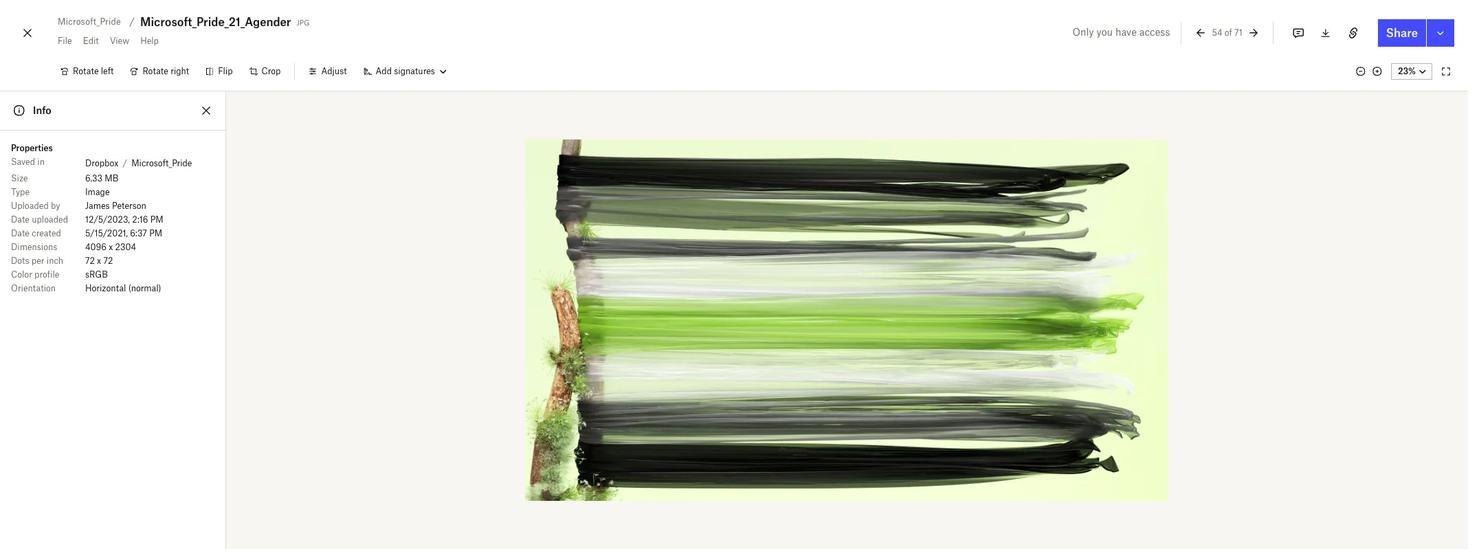 Task type: vqa. For each thing, say whether or not it's contained in the screenshot.
folder to the middle
no



Task type: locate. For each thing, give the bounding box(es) containing it.
9 row from the top
[[11, 268, 215, 282]]

2 row from the top
[[11, 172, 215, 186]]

x
[[109, 242, 113, 252], [97, 256, 101, 266]]

rotate for rotate left
[[73, 66, 99, 76]]

0 horizontal spatial 72
[[85, 256, 95, 266]]

/ right dropbox
[[123, 158, 127, 168]]

row containing size
[[11, 172, 215, 186]]

1 vertical spatial microsoft_pride
[[131, 158, 192, 168]]

date down uploaded
[[11, 215, 30, 225]]

72 x 72
[[85, 256, 113, 266]]

edit
[[83, 36, 99, 46]]

72 down 4096
[[85, 256, 95, 266]]

rotate
[[73, 66, 99, 76], [143, 66, 168, 76]]

1 vertical spatial pm
[[149, 228, 162, 239]]

row
[[11, 155, 215, 172], [11, 172, 215, 186], [11, 186, 215, 199], [11, 199, 215, 213], [11, 213, 215, 227], [11, 227, 215, 241], [11, 241, 215, 254], [11, 254, 215, 268], [11, 268, 215, 282], [11, 282, 215, 296]]

left
[[101, 66, 114, 76]]

view
[[110, 36, 129, 46]]

mb
[[105, 173, 119, 184]]

flip
[[218, 66, 233, 76]]

0 vertical spatial microsoft_pride
[[58, 17, 121, 27]]

1 rotate from the left
[[73, 66, 99, 76]]

1 horizontal spatial rotate
[[143, 66, 168, 76]]

2 rotate from the left
[[143, 66, 168, 76]]

inch
[[47, 256, 63, 266]]

x down 5/15/2021, at the left top of the page
[[109, 242, 113, 252]]

you
[[1097, 26, 1113, 38]]

1 72 from the left
[[85, 256, 95, 266]]

7 row from the top
[[11, 241, 215, 254]]

row down srgb
[[11, 282, 215, 296]]

row down 5/15/2021, at the left top of the page
[[11, 241, 215, 254]]

microsoft_pride
[[58, 17, 121, 27], [131, 158, 192, 168]]

row up mb
[[11, 155, 215, 172]]

signatures
[[394, 66, 435, 76]]

dropbox / microsoft_pride
[[85, 158, 192, 168]]

per
[[32, 256, 44, 266]]

2:16
[[132, 215, 148, 225]]

6.33 mb
[[85, 173, 119, 184]]

row down 4096 x 2304
[[11, 254, 215, 268]]

date for date created
[[11, 228, 30, 239]]

0 vertical spatial pm
[[150, 215, 163, 225]]

rotate left left
[[73, 66, 99, 76]]

only you have access
[[1073, 26, 1170, 38]]

row down james peterson
[[11, 213, 215, 227]]

0 horizontal spatial rotate
[[73, 66, 99, 76]]

crop
[[262, 66, 281, 76]]

10 row from the top
[[11, 282, 215, 296]]

by
[[51, 201, 60, 211]]

row up james peterson
[[11, 186, 215, 199]]

uploaded by
[[11, 201, 60, 211]]

adjust button
[[301, 61, 355, 83]]

microsoft_pride up edit
[[58, 17, 121, 27]]

8 row from the top
[[11, 254, 215, 268]]

2 date from the top
[[11, 228, 30, 239]]

date
[[11, 215, 30, 225], [11, 228, 30, 239]]

0 horizontal spatial x
[[97, 256, 101, 266]]

dots
[[11, 256, 29, 266]]

row up 4096 x 2304
[[11, 227, 215, 241]]

close left sidebar image
[[198, 102, 215, 119]]

4 row from the top
[[11, 199, 215, 213]]

0 vertical spatial date
[[11, 215, 30, 225]]

table
[[11, 155, 215, 296]]

pm for 5/15/2021, 6:37 pm
[[149, 228, 162, 239]]

72 down 4096 x 2304
[[103, 256, 113, 266]]

/ microsoft_pride_21_agender jpg
[[129, 15, 310, 29]]

1 vertical spatial date
[[11, 228, 30, 239]]

rotate right button
[[122, 61, 197, 83]]

pm for 12/5/2023, 2:16 pm
[[150, 215, 163, 225]]

0 vertical spatial x
[[109, 242, 113, 252]]

(normal)
[[128, 283, 161, 294]]

1 horizontal spatial /
[[129, 16, 135, 28]]

row containing type
[[11, 186, 215, 199]]

6:37
[[130, 228, 147, 239]]

dots per inch
[[11, 256, 63, 266]]

0 horizontal spatial /
[[123, 158, 127, 168]]

1 horizontal spatial microsoft_pride
[[131, 158, 192, 168]]

6.33
[[85, 173, 102, 184]]

None field
[[0, 0, 106, 15]]

date up dimensions
[[11, 228, 30, 239]]

rotate inside button
[[73, 66, 99, 76]]

3 row from the top
[[11, 186, 215, 199]]

row down dropbox link
[[11, 172, 215, 186]]

profile
[[34, 270, 59, 280]]

row up 12/5/2023,
[[11, 199, 215, 213]]

in
[[37, 157, 45, 167]]

rotate inside button
[[143, 66, 168, 76]]

edit button
[[77, 30, 104, 52]]

date created
[[11, 228, 61, 239]]

5/15/2021, 6:37 pm
[[85, 228, 162, 239]]

properties
[[11, 143, 53, 153]]

rotate left button
[[52, 61, 122, 83]]

row containing color profile
[[11, 268, 215, 282]]

dropbox link
[[85, 157, 118, 171]]

info
[[33, 105, 51, 116]]

x up srgb
[[97, 256, 101, 266]]

pm
[[150, 215, 163, 225], [149, 228, 162, 239]]

1 vertical spatial /
[[123, 158, 127, 168]]

help
[[140, 36, 159, 46]]

add
[[376, 66, 392, 76]]

23% button
[[1391, 63, 1433, 80]]

1 horizontal spatial x
[[109, 242, 113, 252]]

date for date uploaded
[[11, 215, 30, 225]]

12/5/2023,
[[85, 215, 130, 225]]

/
[[129, 16, 135, 28], [123, 158, 127, 168]]

/ up 'view'
[[129, 16, 135, 28]]

row containing saved in
[[11, 155, 215, 172]]

microsoft_pride_21_agender
[[140, 15, 291, 29]]

6 row from the top
[[11, 227, 215, 241]]

james peterson
[[85, 201, 146, 211]]

12/5/2023, 2:16 pm
[[85, 215, 163, 225]]

1 row from the top
[[11, 155, 215, 172]]

pm right the 6:37
[[149, 228, 162, 239]]

pm right 2:16
[[150, 215, 163, 225]]

0 vertical spatial /
[[129, 16, 135, 28]]

5/15/2021,
[[85, 228, 128, 239]]

0 horizontal spatial microsoft_pride
[[58, 17, 121, 27]]

date uploaded
[[11, 215, 68, 225]]

1 date from the top
[[11, 215, 30, 225]]

microsoft_pride up peterson
[[131, 158, 192, 168]]

5 row from the top
[[11, 213, 215, 227]]

help button
[[135, 30, 164, 52]]

have
[[1116, 26, 1137, 38]]

1 horizontal spatial 72
[[103, 256, 113, 266]]

share button
[[1378, 19, 1427, 47]]

row containing date uploaded
[[11, 213, 215, 227]]

rotate left right
[[143, 66, 168, 76]]

row up horizontal
[[11, 268, 215, 282]]

72
[[85, 256, 95, 266], [103, 256, 113, 266]]

of
[[1225, 27, 1233, 38]]

1 vertical spatial x
[[97, 256, 101, 266]]



Task type: describe. For each thing, give the bounding box(es) containing it.
file button
[[52, 30, 77, 52]]

dimensions
[[11, 242, 57, 252]]

4096
[[85, 242, 107, 252]]

2304
[[115, 242, 136, 252]]

size
[[11, 173, 28, 184]]

row containing dots per inch
[[11, 254, 215, 268]]

row containing orientation
[[11, 282, 215, 296]]

4096 x 2304
[[85, 242, 136, 252]]

rotate for rotate right
[[143, 66, 168, 76]]

dropbox
[[85, 158, 118, 168]]

microsoft_pride button
[[52, 14, 126, 30]]

orientation
[[11, 283, 56, 294]]

row containing dimensions
[[11, 241, 215, 254]]

type
[[11, 187, 30, 197]]

54 of 71
[[1212, 27, 1243, 38]]

rotate right
[[143, 66, 189, 76]]

srgb
[[85, 270, 108, 280]]

view button
[[104, 30, 135, 52]]

only
[[1073, 26, 1094, 38]]

horizontal
[[85, 283, 126, 294]]

2 72 from the left
[[103, 256, 113, 266]]

flip button
[[197, 61, 241, 83]]

close image
[[19, 22, 36, 44]]

jpg
[[297, 16, 310, 28]]

rotate left
[[73, 66, 114, 76]]

right
[[171, 66, 189, 76]]

add signatures
[[376, 66, 435, 76]]

table containing saved in
[[11, 155, 215, 296]]

saved in
[[11, 157, 45, 167]]

x for 72
[[97, 256, 101, 266]]

71
[[1235, 27, 1243, 38]]

horizontal (normal)
[[85, 283, 161, 294]]

created
[[32, 228, 61, 239]]

/ inside table
[[123, 158, 127, 168]]

row containing uploaded by
[[11, 199, 215, 213]]

saved
[[11, 157, 35, 167]]

54
[[1212, 27, 1223, 38]]

microsoft_pride inside popup button
[[58, 17, 121, 27]]

peterson
[[112, 201, 146, 211]]

uploaded
[[11, 201, 49, 211]]

microsoft_pride inside 'row'
[[131, 158, 192, 168]]

color profile
[[11, 270, 59, 280]]

access
[[1140, 26, 1170, 38]]

uploaded
[[32, 215, 68, 225]]

23%
[[1398, 66, 1416, 76]]

x for 2304
[[109, 242, 113, 252]]

color
[[11, 270, 32, 280]]

crop button
[[241, 61, 289, 83]]

add signatures button
[[355, 61, 454, 83]]

microsoft_pride link
[[131, 157, 192, 171]]

share
[[1387, 26, 1418, 40]]

image
[[85, 187, 110, 197]]

james
[[85, 201, 110, 211]]

/ inside / microsoft_pride_21_agender jpg
[[129, 16, 135, 28]]

file
[[58, 36, 72, 46]]

row containing date created
[[11, 227, 215, 241]]

adjust
[[321, 66, 347, 76]]



